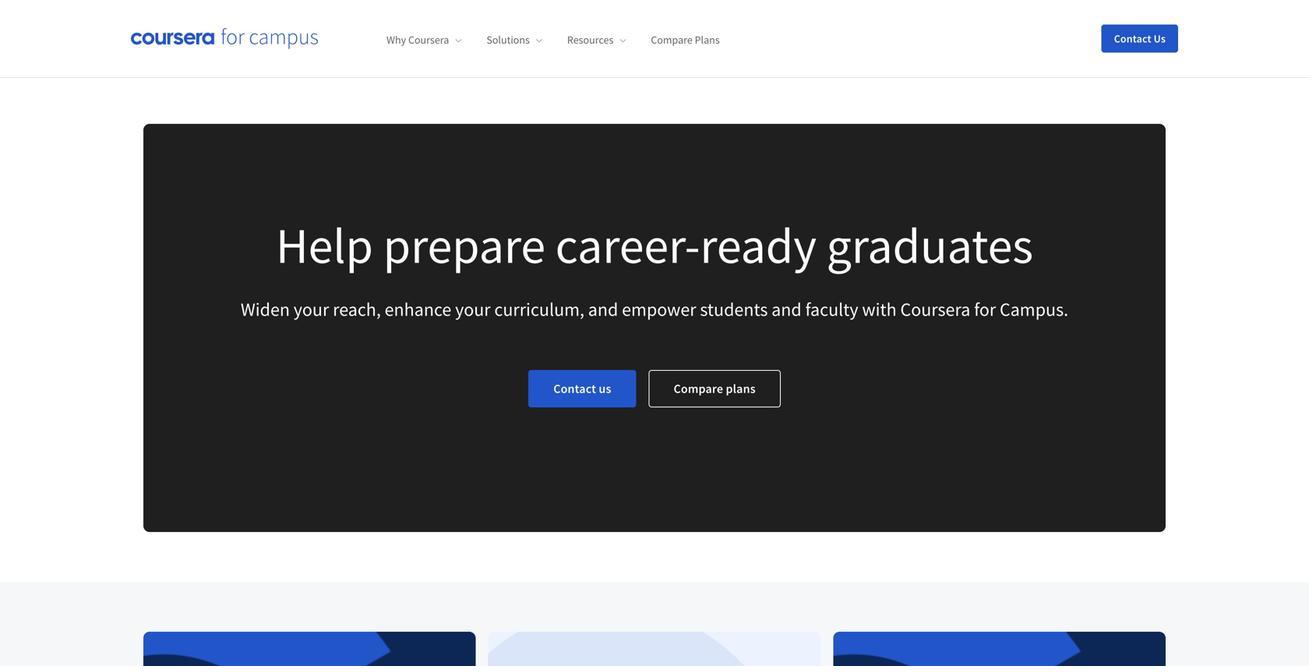 Task type: vqa. For each thing, say whether or not it's contained in the screenshot.
the By corresponding to my name is wrong
no



Task type: describe. For each thing, give the bounding box(es) containing it.
with
[[862, 298, 897, 321]]

help prepare career-ready graduates
[[276, 214, 1034, 277]]

contact us
[[554, 381, 612, 397]]

us
[[1154, 32, 1166, 46]]

empower
[[622, 298, 697, 321]]

contact for contact us
[[1115, 32, 1152, 46]]

contact us link
[[529, 370, 637, 408]]

2 and from the left
[[772, 298, 802, 321]]

compare plans
[[674, 381, 756, 397]]

coursera for campus image
[[131, 28, 318, 49]]

resources
[[567, 33, 614, 47]]

plans
[[726, 381, 756, 397]]

graduates
[[827, 214, 1034, 277]]

contact us
[[1115, 32, 1166, 46]]

prepare
[[383, 214, 546, 277]]

solutions link
[[487, 33, 542, 47]]

help
[[276, 214, 373, 277]]

plans
[[695, 33, 720, 47]]

why coursera
[[387, 33, 449, 47]]

2 your from the left
[[455, 298, 491, 321]]

compare plans link
[[651, 33, 720, 47]]

compare plans
[[651, 33, 720, 47]]



Task type: locate. For each thing, give the bounding box(es) containing it.
your right enhance
[[455, 298, 491, 321]]

1 horizontal spatial contact
[[1115, 32, 1152, 46]]

1 your from the left
[[294, 298, 329, 321]]

1 horizontal spatial coursera
[[901, 298, 971, 321]]

0 horizontal spatial your
[[294, 298, 329, 321]]

resources link
[[567, 33, 626, 47]]

and
[[588, 298, 618, 321], [772, 298, 802, 321]]

widen your reach, enhance your curriculum, and empower students and faculty with coursera for campus.
[[241, 298, 1069, 321]]

and left empower
[[588, 298, 618, 321]]

your left reach,
[[294, 298, 329, 321]]

enhance
[[385, 298, 452, 321]]

compare left plans in the bottom right of the page
[[674, 381, 724, 397]]

0 vertical spatial compare
[[651, 33, 693, 47]]

your
[[294, 298, 329, 321], [455, 298, 491, 321]]

for
[[975, 298, 996, 321]]

faculty
[[806, 298, 859, 321]]

contact
[[1115, 32, 1152, 46], [554, 381, 596, 397]]

reach,
[[333, 298, 381, 321]]

campus.
[[1000, 298, 1069, 321]]

compare
[[651, 33, 693, 47], [674, 381, 724, 397]]

us
[[599, 381, 612, 397]]

solutions
[[487, 33, 530, 47]]

compare for compare plans
[[674, 381, 724, 397]]

0 vertical spatial contact
[[1115, 32, 1152, 46]]

curriculum,
[[495, 298, 585, 321]]

contact us button
[[1102, 25, 1179, 53]]

why coursera link
[[387, 33, 462, 47]]

0 horizontal spatial contact
[[554, 381, 596, 397]]

1 vertical spatial contact
[[554, 381, 596, 397]]

career-
[[556, 214, 700, 277]]

1 and from the left
[[588, 298, 618, 321]]

compare for compare plans
[[651, 33, 693, 47]]

coursera
[[408, 33, 449, 47], [901, 298, 971, 321]]

contact inside button
[[1115, 32, 1152, 46]]

widen
[[241, 298, 290, 321]]

ready
[[700, 214, 817, 277]]

contact inside "link"
[[554, 381, 596, 397]]

1 horizontal spatial your
[[455, 298, 491, 321]]

0 horizontal spatial and
[[588, 298, 618, 321]]

compare plans link
[[649, 370, 781, 408]]

students
[[700, 298, 768, 321]]

why
[[387, 33, 406, 47]]

coursera left the for
[[901, 298, 971, 321]]

coursera right why at the left of the page
[[408, 33, 449, 47]]

and left 'faculty'
[[772, 298, 802, 321]]

compare left plans
[[651, 33, 693, 47]]

contact for contact us
[[554, 381, 596, 397]]

1 vertical spatial compare
[[674, 381, 724, 397]]

1 horizontal spatial and
[[772, 298, 802, 321]]

1 vertical spatial coursera
[[901, 298, 971, 321]]

0 vertical spatial coursera
[[408, 33, 449, 47]]

0 horizontal spatial coursera
[[408, 33, 449, 47]]



